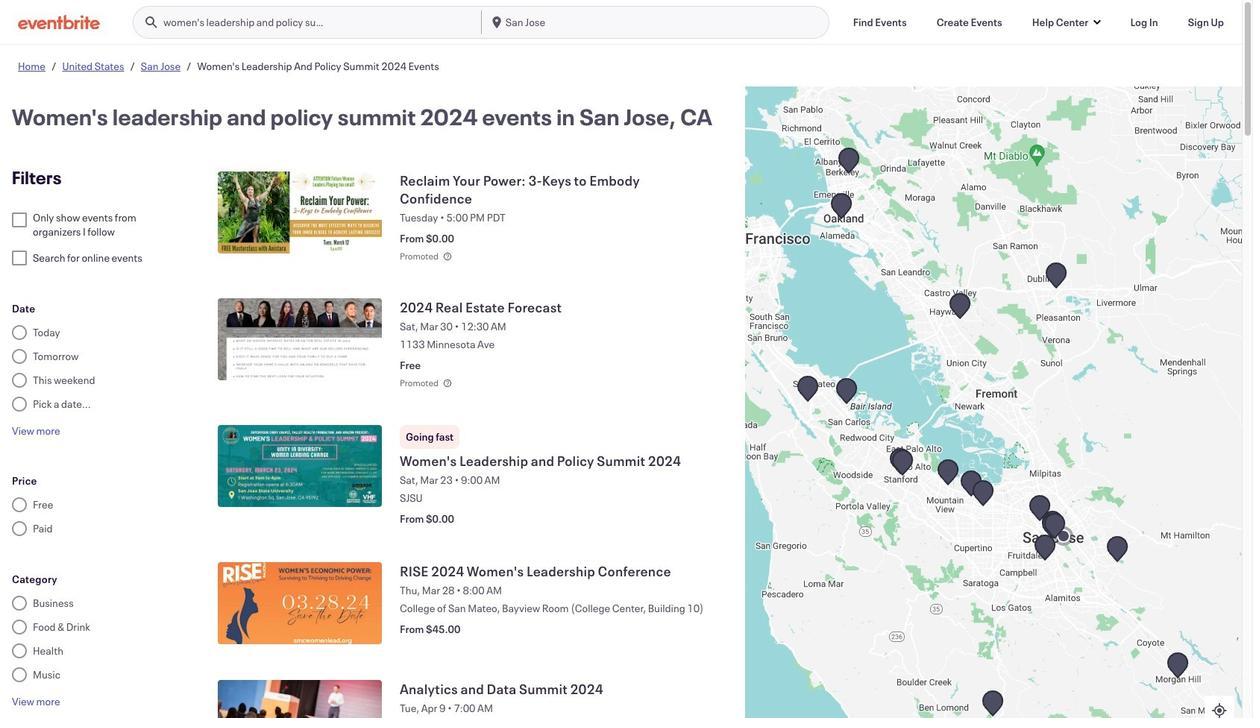 Task type: locate. For each thing, give the bounding box(es) containing it.
1 view more element from the top
[[12, 424, 60, 438]]

log in element
[[1131, 15, 1159, 29]]

0 vertical spatial view more element
[[12, 424, 60, 438]]

create events element
[[937, 15, 1003, 29]]

eventbrite image
[[18, 15, 100, 29]]

1 vertical spatial view more element
[[12, 695, 60, 709]]

map region
[[746, 87, 1243, 719]]

view more element
[[12, 424, 60, 438], [12, 695, 60, 709]]



Task type: vqa. For each thing, say whether or not it's contained in the screenshot.
'SIGN UP' ELEMENT at right
yes



Task type: describe. For each thing, give the bounding box(es) containing it.
rise 2024 women's leadership conference primary image image
[[218, 563, 382, 645]]

2 view more element from the top
[[12, 695, 60, 709]]

sign up element
[[1189, 15, 1225, 29]]

reclaim your power: 3-keys to embody confidence primary image image
[[218, 172, 382, 254]]

2024 real estate forecast primary image image
[[218, 299, 382, 381]]

women's leadership and policy summit 2024 primary image image
[[218, 426, 382, 508]]

find events element
[[854, 15, 907, 29]]



